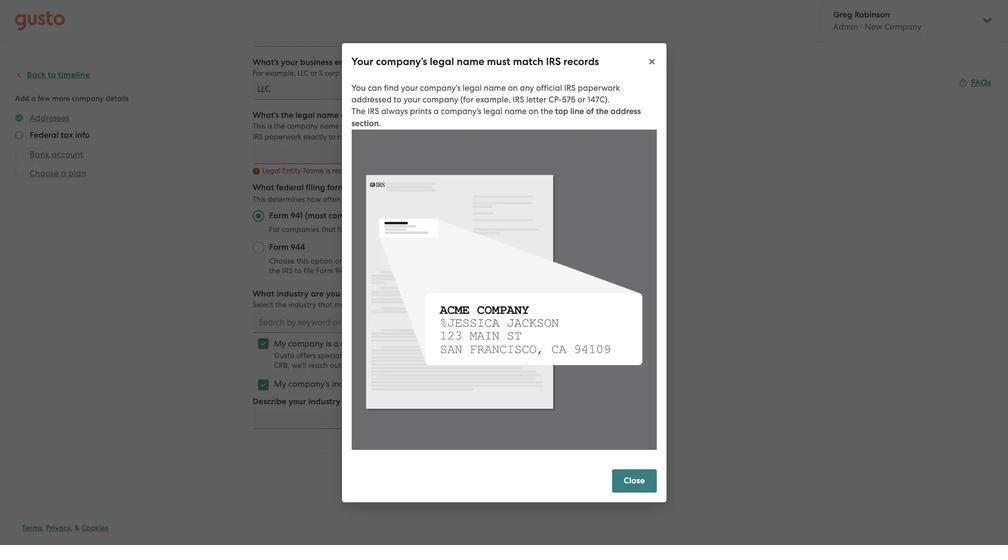 Task type: locate. For each thing, give the bounding box(es) containing it.
0 vertical spatial related
[[379, 339, 407, 349]]

my up gusto
[[274, 339, 286, 349]]

1 horizontal spatial for
[[269, 226, 280, 234]]

llc
[[298, 69, 309, 78]]

form for form 941 (most common)
[[269, 211, 289, 221]]

related up steps.
[[379, 339, 407, 349]]

next
[[360, 362, 375, 370]]

industry up "in"
[[332, 380, 364, 390]]

industry down are
[[289, 301, 316, 310]]

for
[[253, 69, 263, 78], [269, 226, 280, 234]]

irs—make
[[472, 122, 507, 131]]

None checkbox
[[253, 334, 274, 355]]

cp-
[[549, 95, 562, 104]]

0 vertical spatial that
[[322, 226, 336, 234]]

always
[[381, 106, 408, 116]]

home image
[[15, 11, 65, 30]]

see down registered
[[421, 133, 434, 141]]

to up always
[[394, 95, 402, 104]]

company's up the irs always prints a company's legal name on the
[[420, 83, 461, 93]]

1 horizontal spatial related
[[430, 352, 455, 361]]

that inside form 941 (most common) for companies that file federal taxes each quarter.
[[322, 226, 336, 234]]

on right 944"
[[425, 257, 434, 266]]

filing
[[306, 183, 325, 193]]

businesses
[[457, 352, 494, 361]]

1 horizontal spatial ,
[[71, 525, 73, 533]]

company's inside 'you can find your company's legal name on any official irs paperwork addressed to your company (for example, irs letter cp-575 or 147c).'
[[420, 83, 461, 93]]

business left activity.
[[494, 301, 523, 310]]

to left help
[[329, 133, 336, 141]]

see right "taxes."
[[455, 195, 467, 204]]

1 my from the top
[[274, 339, 286, 349]]

2 my from the top
[[274, 380, 286, 390]]

0 horizontal spatial with
[[343, 362, 358, 370]]

2 horizontal spatial this
[[524, 122, 536, 131]]

that down (most
[[322, 226, 336, 234]]

1 what from the top
[[253, 183, 274, 193]]

0 horizontal spatial this
[[297, 257, 309, 266]]

gusto offers specialized services to cannabis-related businesses (crbs). if your company is a crb, we'll reach out with next steps.
[[274, 352, 590, 370]]

1 vertical spatial that
[[458, 267, 472, 276]]

or inside form 944 choose this option only if you see "form 944" on your irs paperwork or you were notified by the irs to file form 944 this year—this is for companies that file federal taxes once a year.
[[505, 257, 512, 266]]

that inside what industry are you in? select the industry that most closely matches your company's primary business activity.
[[318, 301, 333, 310]]

0 vertical spatial matches
[[538, 122, 566, 131]]

944 down the only
[[336, 267, 348, 276]]

were
[[529, 257, 545, 266]]

company right the if
[[544, 352, 576, 361]]

2 vertical spatial on
[[425, 257, 434, 266]]

1 vertical spatial see
[[455, 195, 467, 204]]

company
[[423, 95, 459, 104], [287, 122, 318, 131], [359, 195, 391, 204], [288, 339, 324, 349], [544, 352, 576, 361]]

1 vertical spatial or
[[578, 95, 586, 104]]

to right assign
[[417, 183, 425, 193]]

prevent
[[354, 133, 380, 141]]

an
[[436, 133, 445, 141], [469, 195, 478, 204]]

your up used
[[351, 110, 368, 121]]

file
[[338, 226, 348, 234], [304, 267, 314, 276], [474, 267, 485, 276]]

944 up choose
[[291, 243, 305, 253]]

taxes left each
[[377, 226, 395, 234]]

what inside what industry are you in? select the industry that most closely matches your company's primary business activity.
[[253, 289, 275, 299]]

on
[[508, 83, 518, 93], [529, 106, 539, 116], [425, 257, 434, 266]]

company inside this is the company name you used when you registered with the irs—make sure this matches your irs paperwork exactly to help prevent tax notices.
[[287, 122, 318, 131]]

0 vertical spatial see
[[421, 133, 434, 141]]

activity.
[[524, 301, 551, 310]]

0 vertical spatial paperwork
[[578, 83, 620, 93]]

your down for
[[409, 301, 424, 310]]

2 horizontal spatial or
[[578, 95, 586, 104]]

2 vertical spatial that
[[318, 301, 333, 310]]

with up see an example.
[[443, 122, 457, 131]]

corp
[[325, 69, 340, 78]]

0 vertical spatial or
[[310, 69, 317, 78]]

0 vertical spatial on
[[508, 83, 518, 93]]

0 vertical spatial my
[[274, 339, 286, 349]]

see an example. button right "taxes."
[[455, 194, 512, 206]]

a inside dialog
[[434, 106, 439, 116]]

this right sure
[[524, 122, 536, 131]]

irs up 575
[[565, 83, 576, 93]]

0 vertical spatial what
[[253, 183, 274, 193]]

form for form 944
[[269, 243, 289, 253]]

on down letter at right top
[[529, 106, 539, 116]]

cannabis- up steps.
[[396, 352, 430, 361]]

to down choose
[[295, 267, 302, 276]]

0 horizontal spatial or
[[310, 69, 317, 78]]

1 horizontal spatial company?
[[446, 183, 486, 193]]

1 vertical spatial matches
[[378, 301, 407, 310]]

None radio
[[253, 211, 264, 222], [253, 242, 264, 254], [253, 211, 264, 222], [253, 242, 264, 254]]

the inside the top line of the address section.
[[596, 106, 609, 116]]

irs right 944"
[[453, 257, 464, 266]]

privacy
[[46, 525, 71, 533]]

what's
[[253, 57, 279, 68], [253, 110, 279, 121]]

what's the legal name of your company?
[[253, 110, 410, 121]]

0 horizontal spatial business
[[300, 57, 333, 68]]

see an example.
[[421, 133, 478, 141]]

form down option
[[316, 267, 334, 276]]

option
[[311, 257, 333, 266]]

related inside gusto offers specialized services to cannabis-related businesses (crbs). if your company is a crb, we'll reach out with next steps.
[[430, 352, 455, 361]]

company inside gusto offers specialized services to cannabis-related businesses (crbs). if your company is a crb, we'll reach out with next steps.
[[544, 352, 576, 361]]

to up steps.
[[387, 352, 394, 361]]

1 horizontal spatial matches
[[538, 122, 566, 131]]

what inside what federal filing form did the irs assign to your company? this determines how often your company files federal taxes. see an example.
[[253, 183, 274, 193]]

file up primary in the left bottom of the page
[[474, 267, 485, 276]]

this up legal
[[253, 122, 266, 131]]

1 vertical spatial company?
[[446, 183, 486, 193]]

2 horizontal spatial business
[[494, 301, 523, 310]]

0 horizontal spatial an
[[436, 133, 445, 141]]

irs down addressed on the top left of the page
[[368, 106, 379, 116]]

business
[[300, 57, 333, 68], [494, 301, 523, 310], [409, 339, 441, 349]]

my company's industry isn't listed here
[[274, 380, 424, 390]]

1 vertical spatial related
[[430, 352, 455, 361]]

1 vertical spatial on
[[529, 106, 539, 116]]

taxes down 'were' on the right of the page
[[513, 267, 531, 276]]

offers
[[297, 352, 316, 361]]

you up the most
[[326, 289, 341, 299]]

companies down 944"
[[418, 267, 456, 276]]

a inside gusto offers specialized services to cannabis-related businesses (crbs). if your company is a crb, we'll reach out with next steps.
[[585, 352, 590, 361]]

company's
[[376, 55, 428, 68], [420, 83, 461, 93], [441, 106, 482, 116], [426, 301, 463, 310], [289, 380, 330, 390]]

2 this from the top
[[253, 195, 266, 204]]

you left 'were' on the right of the page
[[514, 257, 527, 266]]

company? inside what federal filing form did the irs assign to your company? this determines how often your company files federal taxes. see an example.
[[446, 183, 486, 193]]

1 vertical spatial form
[[269, 243, 289, 253]]

closely
[[353, 301, 376, 310]]

2 vertical spatial or
[[505, 257, 512, 266]]

irs right "match" at the right of page
[[546, 55, 561, 68]]

(crbs).
[[495, 352, 519, 361]]

faqs
[[972, 78, 992, 88]]

, left the '&'
[[71, 525, 73, 533]]

is inside this is the company name you used when you registered with the irs—make sure this matches your irs paperwork exactly to help prevent tax notices.
[[268, 122, 272, 131]]

1 vertical spatial what
[[253, 289, 275, 299]]

year—this
[[364, 267, 398, 276]]

1 horizontal spatial example.
[[480, 195, 512, 204]]

0 vertical spatial form
[[269, 211, 289, 221]]

1 what's from the top
[[253, 57, 279, 68]]

irs inside what federal filing form did the irs assign to your company? this determines how often your company files federal taxes. see an example.
[[377, 183, 388, 193]]

related left businesses
[[430, 352, 455, 361]]

see
[[421, 133, 434, 141], [455, 195, 467, 204]]

to inside form 944 choose this option only if you see "form 944" on your irs paperwork or you were notified by the irs to file form 944 this year—this is for companies that file federal taxes once a year.
[[295, 267, 302, 276]]

0 horizontal spatial example.
[[447, 133, 478, 141]]

taxes inside form 941 (most common) for companies that file federal taxes each quarter.
[[377, 226, 395, 234]]

top
[[556, 106, 569, 116]]

my down crb, on the bottom
[[274, 380, 286, 390]]

paperwork up primary in the left bottom of the page
[[465, 257, 503, 266]]

0 horizontal spatial companies
[[282, 226, 320, 234]]

s
[[319, 69, 323, 78]]

(for
[[461, 95, 474, 104]]

1 horizontal spatial companies
[[418, 267, 456, 276]]

0 vertical spatial taxes
[[377, 226, 395, 234]]

a inside form 944 choose this option only if you see "form 944" on your irs paperwork or you were notified by the irs to file form 944 this year—this is for companies that file federal taxes once a year.
[[552, 267, 556, 276]]

my
[[274, 339, 286, 349], [274, 380, 286, 390]]

often
[[323, 195, 341, 204]]

with right out
[[343, 362, 358, 370]]

0 vertical spatial with
[[443, 122, 457, 131]]

1 horizontal spatial file
[[338, 226, 348, 234]]

1 vertical spatial companies
[[418, 267, 456, 276]]

575
[[562, 95, 576, 104]]

that up primary in the left bottom of the page
[[458, 267, 472, 276]]

0 vertical spatial example.
[[447, 133, 478, 141]]

matches inside this is the company name you used when you registered with the irs—make sure this matches your irs paperwork exactly to help prevent tax notices.
[[538, 122, 566, 131]]

"form
[[386, 257, 406, 266]]

must
[[487, 55, 511, 68]]

close button
[[613, 470, 657, 493]]

2 horizontal spatial on
[[529, 106, 539, 116]]

for down determines
[[269, 226, 280, 234]]

file inside form 941 (most common) for companies that file federal taxes each quarter.
[[338, 226, 348, 234]]

companies inside form 944 choose this option only if you see "form 944" on your irs paperwork or you were notified by the irs to file form 944 this year—this is for companies that file federal taxes once a year.
[[418, 267, 456, 276]]

to inside this is the company name you used when you registered with the irs—make sure this matches your irs paperwork exactly to help prevent tax notices.
[[329, 133, 336, 141]]

name down the must
[[484, 83, 506, 93]]

1 vertical spatial this
[[297, 257, 309, 266]]

or left the s
[[310, 69, 317, 78]]

1 vertical spatial taxes
[[513, 267, 531, 276]]

what's inside what's your business entity type? for example, llc or s corp
[[253, 57, 279, 68]]

1 vertical spatial what's
[[253, 110, 279, 121]]

0 vertical spatial this
[[253, 122, 266, 131]]

1 vertical spatial example,
[[476, 95, 511, 104]]

that
[[322, 226, 336, 234], [458, 267, 472, 276], [318, 301, 333, 310]]

what industry are you in? select the industry that most closely matches your company's primary business activity.
[[253, 289, 551, 310]]

1 horizontal spatial see
[[455, 195, 467, 204]]

reach
[[309, 362, 328, 370]]

company's left primary in the left bottom of the page
[[426, 301, 463, 310]]

example, left llc
[[265, 69, 296, 78]]

the
[[352, 106, 366, 116]]

your company's legal name must match irs records dialog
[[342, 43, 667, 503]]

1 horizontal spatial of
[[587, 106, 594, 116]]

0 horizontal spatial company?
[[370, 110, 410, 121]]

0 vertical spatial for
[[253, 69, 263, 78]]

this inside what federal filing form did the irs assign to your company? this determines how often your company files federal taxes. see an example.
[[253, 195, 266, 204]]

1 vertical spatial cannabis-
[[396, 352, 430, 361]]

0 vertical spatial see an example. button
[[421, 131, 478, 143]]

2 horizontal spatial paperwork
[[578, 83, 620, 93]]

a
[[434, 106, 439, 116], [552, 267, 556, 276], [334, 339, 339, 349], [585, 352, 590, 361]]

an right "taxes."
[[469, 195, 478, 204]]

1 horizontal spatial 944
[[336, 267, 348, 276]]

1 this from the top
[[253, 122, 266, 131]]

business up the s
[[300, 57, 333, 68]]

form up choose
[[269, 243, 289, 253]]

an down registered
[[436, 133, 445, 141]]

common)
[[329, 211, 365, 221]]

2 what's from the top
[[253, 110, 279, 121]]

1 horizontal spatial example,
[[476, 95, 511, 104]]

cannabis- up services
[[341, 339, 379, 349]]

how
[[307, 195, 321, 204]]

0 vertical spatial what's
[[253, 57, 279, 68]]

1 vertical spatial business
[[494, 301, 523, 310]]

of inside the top line of the address section.
[[587, 106, 594, 116]]

what's for what's your business entity type? for example, llc or s corp
[[253, 57, 279, 68]]

the inside what industry are you in? select the industry that most closely matches your company's primary business activity.
[[275, 301, 287, 310]]

irs up legal
[[253, 133, 263, 141]]

0 horizontal spatial 944
[[291, 243, 305, 253]]

form down determines
[[269, 211, 289, 221]]

file down option
[[304, 267, 314, 276]]

0 vertical spatial example,
[[265, 69, 296, 78]]

faqs button
[[960, 77, 992, 89]]

form inside form 941 (most common) for companies that file federal taxes each quarter.
[[269, 211, 289, 221]]

1 horizontal spatial or
[[505, 257, 512, 266]]

example, inside what's your business entity type? for example, llc or s corp
[[265, 69, 296, 78]]

0 horizontal spatial on
[[425, 257, 434, 266]]

name inside this is the company name you used when you registered with the irs—make sure this matches your irs paperwork exactly to help prevent tax notices.
[[320, 122, 339, 131]]

your right 944"
[[436, 257, 451, 266]]

your down line
[[568, 122, 583, 131]]

on inside 'you can find your company's legal name on any official irs paperwork addressed to your company (for example, irs letter cp-575 or 147c).'
[[508, 83, 518, 93]]

companies
[[282, 226, 320, 234], [418, 267, 456, 276]]

cookies button
[[82, 523, 109, 535]]

2 what from the top
[[253, 289, 275, 299]]

1 horizontal spatial with
[[443, 122, 457, 131]]

0 horizontal spatial paperwork
[[265, 133, 302, 141]]

1 vertical spatial with
[[343, 362, 358, 370]]

see an example. button for what's the legal name of your company?
[[421, 131, 478, 143]]

matches
[[538, 122, 566, 131], [378, 301, 407, 310]]

name
[[303, 167, 324, 176]]

this left option
[[297, 257, 309, 266]]

1 horizontal spatial on
[[508, 83, 518, 93]]

of right line
[[587, 106, 594, 116]]

irs left assign
[[377, 183, 388, 193]]

1 horizontal spatial cannabis-
[[396, 352, 430, 361]]

0 horizontal spatial cannabis-
[[341, 339, 379, 349]]

paperwork left exactly
[[265, 133, 302, 141]]

entity
[[282, 167, 301, 176]]

company? up "taxes."
[[446, 183, 486, 193]]

1 vertical spatial for
[[269, 226, 280, 234]]

name down what's the legal name of your company?
[[320, 122, 339, 131]]

own
[[372, 397, 389, 407]]

federal inside form 944 choose this option only if you see "form 944" on your irs paperwork or you were notified by the irs to file form 944 this year—this is for companies that file federal taxes once a year.
[[486, 267, 511, 276]]

company up exactly
[[287, 122, 318, 131]]

2 vertical spatial paperwork
[[465, 257, 503, 266]]

files
[[392, 195, 406, 204]]

0 vertical spatial an
[[436, 133, 445, 141]]

1 horizontal spatial paperwork
[[465, 257, 503, 266]]

or up line
[[578, 95, 586, 104]]

2 vertical spatial this
[[350, 267, 362, 276]]

example.
[[447, 133, 478, 141], [480, 195, 512, 204]]

0 vertical spatial business
[[300, 57, 333, 68]]

0 horizontal spatial matches
[[378, 301, 407, 310]]

prints
[[410, 106, 432, 116]]

company? up the when
[[370, 110, 410, 121]]

your right the if
[[527, 352, 543, 361]]

file down common)
[[338, 226, 348, 234]]

your inside form 944 choose this option only if you see "form 944" on your irs paperwork or you were notified by the irs to file form 944 this year—this is for companies that file federal taxes once a year.
[[436, 257, 451, 266]]

your right "find" on the left of the page
[[401, 83, 418, 93]]

what
[[253, 183, 274, 193], [253, 289, 275, 299]]

describe
[[253, 397, 287, 407]]

0 horizontal spatial taxes
[[377, 226, 395, 234]]

1 vertical spatial paperwork
[[265, 133, 302, 141]]

1 vertical spatial see an example. button
[[455, 194, 512, 206]]

what up the select
[[253, 289, 275, 299]]

example. inside see an example. 'popup button'
[[447, 133, 478, 141]]

help
[[338, 133, 352, 141]]

this
[[253, 122, 266, 131], [253, 195, 266, 204]]

this left determines
[[253, 195, 266, 204]]

0 horizontal spatial ,
[[42, 525, 44, 533]]

, left privacy link
[[42, 525, 44, 533]]

1 vertical spatial an
[[469, 195, 478, 204]]

that down are
[[318, 301, 333, 310]]

example, up the top line of the address section.
[[476, 95, 511, 104]]

0 horizontal spatial example,
[[265, 69, 296, 78]]

1 vertical spatial example.
[[480, 195, 512, 204]]

federal
[[276, 183, 304, 193], [407, 195, 431, 204], [350, 226, 375, 234], [486, 267, 511, 276]]

your right "describe"
[[289, 397, 306, 407]]

0 vertical spatial companies
[[282, 226, 320, 234]]

0 vertical spatial company?
[[370, 110, 410, 121]]

steps.
[[377, 362, 397, 370]]

on left any
[[508, 83, 518, 93]]

form
[[327, 183, 346, 193]]

what's for what's the legal name of your company?
[[253, 110, 279, 121]]

or inside 'you can find your company's legal name on any official irs paperwork addressed to your company (for example, irs letter cp-575 or 147c).'
[[578, 95, 586, 104]]

matches down top
[[538, 122, 566, 131]]

form
[[269, 211, 289, 221], [269, 243, 289, 253], [316, 267, 334, 276]]

required
[[332, 167, 361, 176]]

any
[[520, 83, 534, 93]]

company?
[[370, 110, 410, 121], [446, 183, 486, 193]]

for left llc
[[253, 69, 263, 78]]

company up the irs always prints a company's legal name on the
[[423, 95, 459, 104]]

0 horizontal spatial related
[[379, 339, 407, 349]]

or left 'were' on the right of the page
[[505, 257, 512, 266]]

you
[[352, 83, 366, 93]]

paperwork up 147c).
[[578, 83, 620, 93]]

your up llc
[[281, 57, 298, 68]]

1 vertical spatial this
[[253, 195, 266, 204]]

this down if
[[350, 267, 362, 276]]

0 vertical spatial this
[[524, 122, 536, 131]]



Task type: describe. For each thing, give the bounding box(es) containing it.
letter
[[527, 95, 547, 104]]

name inside 'you can find your company's legal name on any official irs paperwork addressed to your company (for example, irs letter cp-575 or 147c).'
[[484, 83, 506, 93]]

crb,
[[274, 362, 290, 370]]

that inside form 944 choose this option only if you see "form 944" on your irs paperwork or you were notified by the irs to file form 944 this year—this is for companies that file federal taxes once a year.
[[458, 267, 472, 276]]

the inside what federal filing form did the irs assign to your company? this determines how often your company files federal taxes. see an example.
[[362, 183, 375, 193]]

words.
[[391, 397, 417, 407]]

top line of the address section.
[[352, 106, 641, 129]]

Describe your industry in your own words. field
[[253, 408, 593, 430]]

an inside what federal filing form did the irs assign to your company? this determines how often your company files federal taxes. see an example.
[[469, 195, 478, 204]]

company up the offers
[[288, 339, 324, 349]]

notices.
[[394, 133, 420, 141]]

in?
[[343, 289, 354, 299]]

official
[[536, 83, 563, 93]]

cannabis- inside gusto offers specialized services to cannabis-related businesses (crbs). if your company is a crb, we'll reach out with next steps.
[[396, 352, 430, 361]]

did
[[347, 183, 360, 193]]

gusto
[[274, 352, 295, 361]]

by
[[576, 257, 584, 266]]

most
[[335, 301, 351, 310]]

federal right files
[[407, 195, 431, 204]]

you up notices.
[[393, 122, 406, 131]]

match
[[513, 55, 544, 68]]

2 , from the left
[[71, 525, 73, 533]]

only
[[335, 257, 350, 266]]

what federal filing form did the irs assign to your company? this determines how often your company files federal taxes. see an example.
[[253, 183, 512, 204]]

year.
[[558, 267, 575, 276]]

your
[[352, 55, 374, 68]]

2 horizontal spatial file
[[474, 267, 485, 276]]

section.
[[352, 118, 381, 129]]

address
[[611, 106, 641, 116]]

see
[[372, 257, 384, 266]]

What's the legal name of your company? text field
[[253, 143, 593, 164]]

name up sure
[[505, 106, 527, 116]]

to inside gusto offers specialized services to cannabis-related businesses (crbs). if your company is a crb, we'll reach out with next steps.
[[387, 352, 394, 361]]

or inside what's your business entity type? for example, llc or s corp
[[310, 69, 317, 78]]

what for industry
[[253, 289, 275, 299]]

941
[[291, 211, 303, 221]]

example. inside what federal filing form did the irs assign to your company? this determines how often your company files federal taxes. see an example.
[[480, 195, 512, 204]]

see inside what federal filing form did the irs assign to your company? this determines how often your company files federal taxes. see an example.
[[455, 195, 467, 204]]

terms
[[22, 525, 42, 533]]

registered
[[407, 122, 441, 131]]

irs down any
[[513, 95, 525, 104]]

out
[[330, 362, 342, 370]]

you inside what industry are you in? select the industry that most closely matches your company's primary business activity.
[[326, 289, 341, 299]]

isn't
[[366, 380, 381, 390]]

1 horizontal spatial this
[[350, 267, 362, 276]]

notified
[[547, 257, 574, 266]]

legal
[[263, 167, 281, 176]]

company's down (for
[[441, 106, 482, 116]]

taxes inside form 944 choose this option only if you see "form 944" on your irs paperwork or you were notified by the irs to file form 944 this year—this is for companies that file federal taxes once a year.
[[513, 267, 531, 276]]

your inside this is the company name you used when you registered with the irs—make sure this matches your irs paperwork exactly to help prevent tax notices.
[[568, 122, 583, 131]]

services
[[358, 352, 385, 361]]

company's inside what industry are you in? select the industry that most closely matches your company's primary business activity.
[[426, 301, 463, 310]]

find
[[384, 83, 399, 93]]

listed
[[383, 380, 404, 390]]

is inside gusto offers specialized services to cannabis-related businesses (crbs). if your company is a crb, we'll reach out with next steps.
[[578, 352, 583, 361]]

company's up "find" on the left of the page
[[376, 55, 428, 68]]

1 , from the left
[[42, 525, 44, 533]]

your inside what industry are you in? select the industry that most closely matches your company's primary business activity.
[[409, 301, 424, 310]]

federal up determines
[[276, 183, 304, 193]]

your inside what's your business entity type? for example, llc or s corp
[[281, 57, 298, 68]]

primary
[[465, 301, 492, 310]]

used
[[355, 122, 371, 131]]

your right "in"
[[352, 397, 370, 407]]

business inside what industry are you in? select the industry that most closely matches your company's primary business activity.
[[494, 301, 523, 310]]

company's down "reach"
[[289, 380, 330, 390]]

paperwork inside 'you can find your company's legal name on any official irs paperwork addressed to your company (for example, irs letter cp-575 or 147c).'
[[578, 83, 620, 93]]

industry left "in"
[[309, 397, 341, 407]]

paperwork inside this is the company name you used when you registered with the irs—make sure this matches your irs paperwork exactly to help prevent tax notices.
[[265, 133, 302, 141]]

terms link
[[22, 525, 42, 533]]

if
[[352, 257, 356, 266]]

we'll
[[292, 362, 307, 370]]

an inside 'popup button'
[[436, 133, 445, 141]]

form 944 choose this option only if you see "form 944" on your irs paperwork or you were notified by the irs to file form 944 this year—this is for companies that file federal taxes once a year.
[[269, 243, 584, 276]]

My company's industry isn't listed here checkbox
[[253, 375, 274, 396]]

cookies
[[82, 525, 109, 533]]

entity
[[335, 57, 357, 68]]

on inside form 944 choose this option only if you see "form 944" on your irs paperwork or you were notified by the irs to file form 944 this year—this is for companies that file federal taxes once a year.
[[425, 257, 434, 266]]

944"
[[408, 257, 423, 266]]

1 horizontal spatial business
[[409, 339, 441, 349]]

for inside form 941 (most common) for companies that file federal taxes each quarter.
[[269, 226, 280, 234]]

type?
[[359, 57, 381, 68]]

the inside form 944 choose this option only if you see "form 944" on your irs paperwork or you were notified by the irs to file form 944 this year—this is for companies that file federal taxes once a year.
[[269, 267, 281, 276]]

legal entity name is required
[[263, 167, 361, 176]]

name up exactly
[[317, 110, 339, 121]]

if
[[521, 352, 525, 361]]

companies inside form 941 (most common) for companies that file federal taxes each quarter.
[[282, 226, 320, 234]]

is inside form 944 choose this option only if you see "form 944" on your irs paperwork or you were notified by the irs to file form 944 this year—this is for companies that file federal taxes once a year.
[[400, 267, 405, 276]]

taxes.
[[433, 195, 453, 204]]

this inside this is the company name you used when you registered with the irs—make sure this matches your irs paperwork exactly to help prevent tax notices.
[[253, 122, 266, 131]]

irs inside this is the company name you used when you registered with the irs—make sure this matches your irs paperwork exactly to help prevent tax notices.
[[253, 133, 263, 141]]

for inside what's your business entity type? for example, llc or s corp
[[253, 69, 263, 78]]

legal inside 'you can find your company's legal name on any official irs paperwork addressed to your company (for example, irs letter cp-575 or 147c).'
[[463, 83, 482, 93]]

what's your business entity type? for example, llc or s corp
[[253, 57, 381, 78]]

your down did
[[343, 195, 358, 204]]

business inside what's your business entity type? for example, llc or s corp
[[300, 57, 333, 68]]

when
[[373, 122, 392, 131]]

with inside gusto offers specialized services to cannabis-related businesses (crbs). if your company is a crb, we'll reach out with next steps.
[[343, 362, 358, 370]]

example, inside 'you can find your company's legal name on any official irs paperwork addressed to your company (for example, irs letter cp-575 or 147c).'
[[476, 95, 511, 104]]

assign
[[390, 183, 415, 193]]

my for my company's industry isn't listed here
[[274, 380, 286, 390]]

name left the must
[[457, 55, 485, 68]]

line
[[571, 106, 585, 116]]

my for my company is a cannabis-related business
[[274, 339, 286, 349]]

0 horizontal spatial of
[[341, 110, 349, 121]]

you can find your company's legal name on any official irs paperwork addressed to your company (for example, irs letter cp-575 or 147c).
[[352, 83, 620, 104]]

to inside 'you can find your company's legal name on any official irs paperwork addressed to your company (for example, irs letter cp-575 or 147c).'
[[394, 95, 402, 104]]

with inside this is the company name you used when you registered with the irs—make sure this matches your irs paperwork exactly to help prevent tax notices.
[[443, 122, 457, 131]]

you up help
[[341, 122, 353, 131]]

this inside this is the company name you used when you registered with the irs—make sure this matches your irs paperwork exactly to help prevent tax notices.
[[524, 122, 536, 131]]

are
[[311, 289, 324, 299]]

company inside 'you can find your company's legal name on any official irs paperwork addressed to your company (for example, irs letter cp-575 or 147c).'
[[423, 95, 459, 104]]

2 vertical spatial form
[[316, 267, 334, 276]]

company inside what federal filing form did the irs assign to your company? this determines how often your company files federal taxes. see an example.
[[359, 195, 391, 204]]

each
[[397, 226, 414, 234]]

paperwork inside form 944 choose this option only if you see "form 944" on your irs paperwork or you were notified by the irs to file form 944 this year—this is for companies that file federal taxes once a year.
[[465, 257, 503, 266]]

matches inside what industry are you in? select the industry that most closely matches your company's primary business activity.
[[378, 301, 407, 310]]

0 vertical spatial cannabis-
[[341, 339, 379, 349]]

you right if
[[358, 257, 371, 266]]

addressed
[[352, 95, 392, 104]]

what for federal
[[253, 183, 274, 193]]

see an example. button for what federal filing form did the irs assign to your company?
[[455, 194, 512, 206]]

my company is a cannabis-related business
[[274, 339, 441, 349]]

147c).
[[588, 95, 610, 104]]

industry left are
[[277, 289, 309, 299]]

to inside what federal filing form did the irs assign to your company? this determines how often your company files federal taxes. see an example.
[[417, 183, 425, 193]]

irs down choose
[[282, 267, 293, 276]]

records
[[564, 55, 600, 68]]

once
[[533, 267, 550, 276]]

privacy link
[[46, 525, 71, 533]]

select
[[253, 301, 274, 310]]

tax
[[382, 133, 392, 141]]

terms , privacy , & cookies
[[22, 525, 109, 533]]

(most
[[305, 211, 327, 221]]

0 vertical spatial 944
[[291, 243, 305, 253]]

0 horizontal spatial see
[[421, 133, 434, 141]]

specialized
[[318, 352, 356, 361]]

your inside gusto offers specialized services to cannabis-related businesses (crbs). if your company is a crb, we'll reach out with next steps.
[[527, 352, 543, 361]]

federal inside form 941 (most common) for companies that file federal taxes each quarter.
[[350, 226, 375, 234]]

your up prints
[[404, 95, 421, 104]]

your company's legal name must match irs records
[[352, 55, 600, 68]]

0 horizontal spatial file
[[304, 267, 314, 276]]

your up "taxes."
[[427, 183, 444, 193]]

describe your industry in your own words.
[[253, 397, 417, 407]]

for
[[407, 267, 416, 276]]

account menu element
[[821, 0, 994, 41]]

1 vertical spatial 944
[[336, 267, 348, 276]]

here
[[406, 380, 424, 390]]

sure
[[509, 122, 523, 131]]



Task type: vqa. For each thing, say whether or not it's contained in the screenshot.
the My company's industry isn't listed here checkbox on the bottom left
yes



